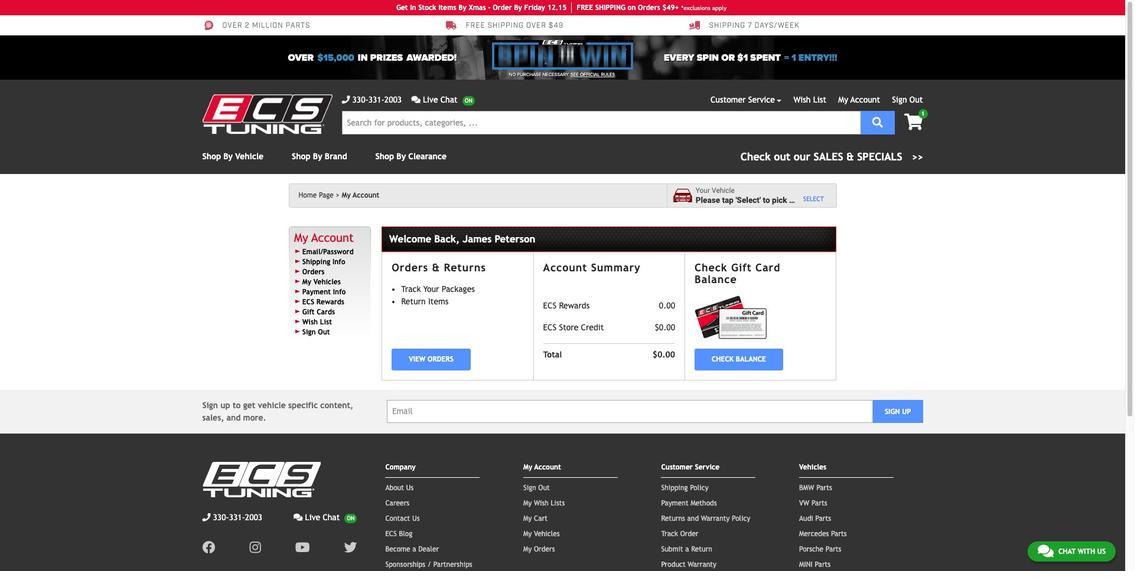 Task type: vqa. For each thing, say whether or not it's contained in the screenshot.


Task type: describe. For each thing, give the bounding box(es) containing it.
welcome
[[389, 233, 431, 245]]

1 horizontal spatial policy
[[732, 515, 751, 523]]

shop for shop by clearance
[[376, 152, 394, 161]]

return inside track your packages return items
[[401, 297, 426, 307]]

card
[[756, 262, 781, 274]]

free shipping over $49 link
[[446, 20, 564, 31]]

1 vertical spatial order
[[680, 530, 699, 539]]

330-331-2003 link for live chat link for the rightmost phone image
[[342, 94, 402, 106]]

1 horizontal spatial phone image
[[342, 96, 350, 104]]

gift cards link
[[302, 308, 335, 317]]

check balance button
[[695, 349, 783, 371]]

1 ecs tuning image from the top
[[202, 95, 332, 134]]

0 vertical spatial order
[[493, 4, 512, 12]]

shop by brand link
[[292, 152, 347, 161]]

a for company
[[413, 546, 416, 554]]

Email email field
[[387, 401, 873, 424]]

ping
[[610, 4, 626, 12]]

blog
[[399, 530, 413, 539]]

0 horizontal spatial sign out link
[[302, 328, 330, 337]]

track for track order
[[661, 530, 678, 539]]

payment methods
[[661, 500, 717, 508]]

shop by vehicle link
[[202, 152, 264, 161]]

1 vertical spatial phone image
[[202, 514, 211, 522]]

1 horizontal spatial sign out
[[892, 95, 923, 105]]

2 horizontal spatial wish
[[794, 95, 811, 105]]

331- for phone image to the bottom
[[229, 513, 245, 523]]

email/password link
[[302, 248, 354, 256]]

7
[[748, 21, 752, 30]]

orders & returns
[[392, 262, 486, 274]]

1 vertical spatial $0.00
[[653, 350, 675, 360]]

track order
[[661, 530, 699, 539]]

service inside customer service popup button
[[748, 95, 775, 105]]

no
[[509, 72, 516, 77]]

0 vertical spatial list
[[813, 95, 827, 105]]

in
[[358, 52, 368, 64]]

1 vertical spatial wish list link
[[302, 318, 332, 327]]

gift inside check gift card balance
[[731, 262, 752, 274]]

1 vertical spatial my account
[[342, 191, 380, 200]]

0 horizontal spatial 1
[[792, 52, 796, 64]]

my down the orders "link"
[[302, 278, 311, 286]]

0 horizontal spatial my account link
[[294, 231, 354, 244]]

1 horizontal spatial my account link
[[839, 95, 880, 105]]

view orders button
[[392, 349, 471, 371]]

Search text field
[[342, 111, 861, 135]]

ecs for ecs blog
[[385, 530, 397, 539]]

2
[[245, 21, 250, 30]]

friday
[[524, 4, 545, 12]]

shop by vehicle
[[202, 152, 264, 161]]

sponsorships / partnerships
[[385, 561, 473, 569]]

apply
[[712, 4, 727, 11]]

by for shop by vehicle
[[223, 152, 233, 161]]

0 vertical spatial $0.00
[[655, 323, 675, 333]]

submit a return
[[661, 546, 712, 554]]

1 vertical spatial customer
[[661, 464, 693, 472]]

bmw parts
[[799, 484, 832, 493]]

1 horizontal spatial live chat
[[423, 95, 458, 105]]

pick
[[772, 195, 787, 205]]

1 vertical spatial 1
[[921, 110, 925, 117]]

check for check balance
[[712, 356, 734, 364]]

shipping 7 days/week link
[[689, 20, 800, 31]]

1 vertical spatial service
[[695, 464, 720, 472]]

2 horizontal spatial vehicles
[[799, 464, 827, 472]]

'select'
[[736, 195, 761, 205]]

ecs blog link
[[385, 530, 413, 539]]

no purchase necessary. see official rules .
[[509, 72, 616, 77]]

1 vertical spatial warranty
[[688, 561, 717, 569]]

ecs blog
[[385, 530, 413, 539]]

parts for vw parts
[[812, 500, 828, 508]]

bmw parts link
[[799, 484, 832, 493]]

sales & specials
[[814, 151, 903, 163]]

view orders link
[[392, 349, 471, 371]]

& for sales
[[847, 151, 854, 163]]

total
[[543, 350, 562, 360]]

product
[[661, 561, 686, 569]]

12.15
[[548, 4, 567, 12]]

shop by clearance link
[[376, 152, 447, 161]]

every spin or $1 spent = 1 entry!!!
[[664, 52, 838, 64]]

by for shop by brand
[[313, 152, 322, 161]]

1 vertical spatial sign out
[[523, 484, 550, 493]]

shipping for shipping 7 days/week
[[709, 21, 746, 30]]

your inside your vehicle please tap 'select' to pick a vehicle
[[696, 187, 710, 195]]

2 horizontal spatial my account
[[839, 95, 880, 105]]

payment inside "my account email/password shipping info orders my vehicles payment info ecs rewards gift cards wish list sign out"
[[302, 288, 331, 296]]

2 ecs tuning image from the top
[[202, 462, 321, 498]]

account summary
[[543, 262, 641, 274]]

0 vertical spatial vehicle
[[235, 152, 264, 161]]

youtube logo image
[[295, 542, 310, 555]]

2 vertical spatial us
[[1098, 548, 1106, 557]]

mercedes
[[799, 530, 829, 539]]

0 vertical spatial items
[[439, 4, 457, 12]]

orders inside button
[[428, 356, 454, 364]]

1 horizontal spatial rewards
[[559, 301, 590, 311]]

orders down welcome
[[392, 262, 428, 274]]

audi parts link
[[799, 515, 831, 523]]

product warranty
[[661, 561, 717, 569]]

submit
[[661, 546, 683, 554]]

home page
[[299, 191, 334, 200]]

1 horizontal spatial and
[[687, 515, 699, 523]]

company
[[385, 464, 416, 472]]

chat with us
[[1059, 548, 1106, 557]]

back,
[[434, 233, 460, 245]]

orders down my vehicles
[[534, 546, 555, 554]]

mercedes parts link
[[799, 530, 847, 539]]

account up ecs rewards
[[543, 262, 588, 274]]

purchase
[[517, 72, 541, 77]]

home
[[299, 191, 317, 200]]

clearance
[[408, 152, 447, 161]]

check balance link
[[695, 349, 783, 371]]

vehicle inside your vehicle please tap 'select' to pick a vehicle
[[712, 187, 735, 195]]

1 vertical spatial 2003
[[245, 513, 262, 523]]

2 horizontal spatial chat
[[1059, 548, 1076, 557]]

shipping policy link
[[661, 484, 709, 493]]

shipping
[[488, 21, 524, 30]]

payment info link
[[302, 288, 346, 296]]

free ship ping on orders $49+ *exclusions apply
[[577, 4, 727, 12]]

every
[[664, 52, 695, 64]]

shop by brand
[[292, 152, 347, 161]]

get
[[243, 401, 255, 410]]

home page link
[[299, 191, 340, 200]]

0 horizontal spatial 330-331-2003
[[213, 513, 262, 523]]

ecs rewards
[[543, 301, 590, 311]]

credit
[[581, 323, 604, 333]]

account right page
[[353, 191, 380, 200]]

a inside your vehicle please tap 'select' to pick a vehicle
[[789, 195, 794, 205]]

=
[[785, 52, 789, 64]]

porsche
[[799, 546, 824, 554]]

my account email/password shipping info orders my vehicles payment info ecs rewards gift cards wish list sign out
[[294, 231, 354, 337]]

live chat link for the rightmost phone image
[[411, 94, 475, 106]]

bmw
[[799, 484, 815, 493]]

2 horizontal spatial sign out link
[[892, 95, 923, 105]]

careers
[[385, 500, 410, 508]]

parts
[[286, 21, 310, 30]]

audi
[[799, 515, 813, 523]]

sign inside button
[[885, 408, 900, 416]]

track for track your packages return items
[[401, 285, 421, 294]]

my cart
[[523, 515, 548, 523]]

1 vertical spatial customer service
[[661, 464, 720, 472]]

my up my cart link
[[523, 500, 532, 508]]

or
[[722, 52, 735, 64]]

0 vertical spatial warranty
[[701, 515, 730, 523]]

specific
[[288, 401, 318, 410]]

shipping 7 days/week
[[709, 21, 800, 30]]

0.00
[[659, 301, 675, 311]]

porsche parts link
[[799, 546, 842, 554]]

sponsorships / partnerships link
[[385, 561, 473, 569]]

sign up to get vehicle specific content, sales, and more.
[[202, 401, 353, 423]]

my down my cart link
[[523, 530, 532, 539]]

orders right the on
[[638, 4, 660, 12]]

brand
[[325, 152, 347, 161]]

payment methods link
[[661, 500, 717, 508]]

instagram logo image
[[250, 542, 261, 555]]

1 horizontal spatial wish
[[534, 500, 549, 508]]

summary
[[591, 262, 641, 274]]

my wish lists link
[[523, 500, 565, 508]]

shipping info link
[[302, 258, 345, 266]]

tap
[[722, 195, 734, 205]]

vehicles inside "my account email/password shipping info orders my vehicles payment info ecs rewards gift cards wish list sign out"
[[314, 278, 341, 286]]

1 vertical spatial returns
[[661, 515, 685, 523]]

live for live chat link for the rightmost phone image
[[423, 95, 438, 105]]

become
[[385, 546, 410, 554]]

facebook logo image
[[202, 542, 215, 555]]

& for orders
[[432, 262, 440, 274]]

your inside track your packages return items
[[423, 285, 439, 294]]

out inside "my account email/password shipping info orders my vehicles payment info ecs rewards gift cards wish list sign out"
[[318, 328, 330, 337]]

careers link
[[385, 500, 410, 508]]

330- for the rightmost phone image
[[352, 95, 369, 105]]

0 vertical spatial info
[[333, 258, 345, 266]]

comments image for live
[[411, 96, 421, 104]]

search image
[[873, 117, 883, 127]]

1 vertical spatial payment
[[661, 500, 689, 508]]

0 vertical spatial 2003
[[385, 95, 402, 105]]

parts for mini parts
[[815, 561, 831, 569]]

2 vertical spatial sign out link
[[523, 484, 550, 493]]

live chat link for phone image to the bottom
[[294, 512, 357, 524]]



Task type: locate. For each thing, give the bounding box(es) containing it.
balance inside button
[[736, 356, 766, 364]]

see
[[571, 72, 579, 77]]

store
[[559, 323, 579, 333]]

view orders
[[409, 356, 454, 364]]

wish list link down entry!!!
[[794, 95, 827, 105]]

warranty down submit a return
[[688, 561, 717, 569]]

0 horizontal spatial rewards
[[317, 298, 344, 307]]

sign inside "my account email/password shipping info orders my vehicles payment info ecs rewards gift cards wish list sign out"
[[302, 328, 316, 337]]

1 horizontal spatial vehicle
[[712, 187, 735, 195]]

0 horizontal spatial 2003
[[245, 513, 262, 523]]

customer service button
[[711, 94, 782, 106]]

comments image for chat
[[1038, 545, 1054, 559]]

your vehicle please tap 'select' to pick a vehicle
[[696, 187, 821, 205]]

0 vertical spatial sign out
[[892, 95, 923, 105]]

vehicle right pick
[[796, 195, 821, 205]]

330-331-2003 link down "in"
[[342, 94, 402, 106]]

wish list link down gift cards link
[[302, 318, 332, 327]]

select link
[[804, 195, 824, 203]]

up for sign up to get vehicle specific content, sales, and more.
[[221, 401, 230, 410]]

over for over 2 million parts
[[222, 21, 243, 30]]

check gift card balance
[[695, 262, 781, 286]]

my vehicles link for my cart link
[[523, 530, 560, 539]]

0 horizontal spatial vehicle
[[235, 152, 264, 161]]

/
[[428, 561, 431, 569]]

mini parts link
[[799, 561, 831, 569]]

rewards up ecs store credit
[[559, 301, 590, 311]]

0 vertical spatial wish list link
[[794, 95, 827, 105]]

rewards inside "my account email/password shipping info orders my vehicles payment info ecs rewards gift cards wish list sign out"
[[317, 298, 344, 307]]

select
[[804, 195, 824, 203]]

1 horizontal spatial over
[[288, 52, 314, 64]]

1 vertical spatial track
[[661, 530, 678, 539]]

spin
[[697, 52, 719, 64]]

1 vertical spatial balance
[[736, 356, 766, 364]]

0 horizontal spatial live chat link
[[294, 512, 357, 524]]

twitter logo image
[[344, 542, 357, 555]]

over for over $15,000 in prizes
[[288, 52, 314, 64]]

1 vertical spatial my account link
[[294, 231, 354, 244]]

0 vertical spatial chat
[[441, 95, 458, 105]]

0 vertical spatial comments image
[[411, 96, 421, 104]]

1 horizontal spatial payment
[[661, 500, 689, 508]]

shop for shop by vehicle
[[202, 152, 221, 161]]

ecs for ecs store credit
[[543, 323, 557, 333]]

my account link up search icon
[[839, 95, 880, 105]]

warranty down methods
[[701, 515, 730, 523]]

return down orders & returns
[[401, 297, 426, 307]]

1
[[792, 52, 796, 64], [921, 110, 925, 117]]

order right the -
[[493, 4, 512, 12]]

1 vertical spatial list
[[320, 318, 332, 327]]

vehicle
[[796, 195, 821, 205], [258, 401, 286, 410]]

1 horizontal spatial 330-331-2003
[[352, 95, 402, 105]]

0 vertical spatial payment
[[302, 288, 331, 296]]

2 vertical spatial wish
[[534, 500, 549, 508]]

1 vertical spatial us
[[412, 515, 420, 523]]

0 vertical spatial my account link
[[839, 95, 880, 105]]

parts for porsche parts
[[826, 546, 842, 554]]

my vehicles link for the orders "link"
[[302, 278, 341, 286]]

parts
[[817, 484, 832, 493], [812, 500, 828, 508], [816, 515, 831, 523], [831, 530, 847, 539], [826, 546, 842, 554], [815, 561, 831, 569]]

track up submit
[[661, 530, 678, 539]]

live chat link up youtube logo
[[294, 512, 357, 524]]

peterson
[[495, 233, 536, 245]]

chat
[[441, 95, 458, 105], [323, 513, 340, 523], [1059, 548, 1076, 557]]

0 horizontal spatial &
[[432, 262, 440, 274]]

payment down shipping policy
[[661, 500, 689, 508]]

track order link
[[661, 530, 699, 539]]

sales
[[814, 151, 844, 163]]

out for the rightmost sign out link
[[910, 95, 923, 105]]

comments image inside live chat link
[[411, 96, 421, 104]]

live up clearance
[[423, 95, 438, 105]]

ecs up gift cards link
[[302, 298, 314, 307]]

service up shipping policy
[[695, 464, 720, 472]]

1 horizontal spatial customer
[[711, 95, 746, 105]]

331- for the rightmost phone image
[[368, 95, 385, 105]]

phone image up "facebook logo"
[[202, 514, 211, 522]]

customer down the or
[[711, 95, 746, 105]]

2 vertical spatial chat
[[1059, 548, 1076, 557]]

live chat link up clearance
[[411, 94, 475, 106]]

vehicles up payment info link
[[314, 278, 341, 286]]

free shipping over $49
[[466, 21, 564, 30]]

my down my vehicles
[[523, 546, 532, 554]]

order
[[493, 4, 512, 12], [680, 530, 699, 539]]

my vehicles link up payment info link
[[302, 278, 341, 286]]

1 horizontal spatial my account
[[523, 464, 561, 472]]

0 vertical spatial &
[[847, 151, 854, 163]]

sign out up 1 link
[[892, 95, 923, 105]]

check for check gift card balance
[[695, 262, 728, 274]]

spent
[[751, 52, 781, 64]]

live chat link
[[411, 94, 475, 106], [294, 512, 357, 524]]

your down orders & returns
[[423, 285, 439, 294]]

over 2 million parts link
[[202, 20, 310, 31]]

sales,
[[202, 413, 224, 423]]

shipping up payment methods
[[661, 484, 688, 493]]

1 vertical spatial shipping
[[302, 258, 330, 266]]

returns up 'packages'
[[444, 262, 486, 274]]

up for sign up
[[902, 408, 911, 416]]

shopping cart image
[[905, 114, 923, 131]]

customer service up shipping policy
[[661, 464, 720, 472]]

orders inside "my account email/password shipping info orders my vehicles payment info ecs rewards gift cards wish list sign out"
[[302, 268, 325, 276]]

0 horizontal spatial 330-
[[213, 513, 229, 523]]

my right wish list
[[839, 95, 849, 105]]

1 horizontal spatial sign out link
[[523, 484, 550, 493]]

and inside sign up to get vehicle specific content, sales, and more.
[[227, 413, 241, 423]]

a right pick
[[789, 195, 794, 205]]

get
[[396, 4, 408, 12]]

cart
[[534, 515, 548, 523]]

0 horizontal spatial over
[[222, 21, 243, 30]]

0 horizontal spatial service
[[695, 464, 720, 472]]

& right sales
[[847, 151, 854, 163]]

return up the product warranty link
[[691, 546, 712, 554]]

2003 down the prizes on the top of page
[[385, 95, 402, 105]]

rules
[[601, 72, 615, 77]]

sign inside sign up to get vehicle specific content, sales, and more.
[[202, 401, 218, 410]]

items down 'packages'
[[428, 297, 449, 307]]

1 horizontal spatial service
[[748, 95, 775, 105]]

0 horizontal spatial shop
[[202, 152, 221, 161]]

sign up
[[885, 408, 911, 416]]

account
[[851, 95, 880, 105], [353, 191, 380, 200], [312, 231, 354, 244], [543, 262, 588, 274], [534, 464, 561, 472]]

2 shop from the left
[[292, 152, 311, 161]]

330-331-2003 down the prizes on the top of page
[[352, 95, 402, 105]]

balance
[[695, 274, 737, 286], [736, 356, 766, 364]]

my orders
[[523, 546, 555, 554]]

0 vertical spatial my account
[[839, 95, 880, 105]]

1 vertical spatial 330-331-2003
[[213, 513, 262, 523]]

vehicle inside your vehicle please tap 'select' to pick a vehicle
[[796, 195, 821, 205]]

ecs for ecs rewards
[[543, 301, 557, 311]]

0 horizontal spatial customer
[[661, 464, 693, 472]]

1 vertical spatial return
[[691, 546, 712, 554]]

phone image
[[342, 96, 350, 104], [202, 514, 211, 522]]

check balance
[[712, 356, 766, 364]]

account inside "my account email/password shipping info orders my vehicles payment info ecs rewards gift cards wish list sign out"
[[312, 231, 354, 244]]

customer service down $1
[[711, 95, 775, 105]]

shipping for shipping policy
[[661, 484, 688, 493]]

0 vertical spatial out
[[910, 95, 923, 105]]

sign up button
[[873, 401, 923, 424]]

balance inside check gift card balance
[[695, 274, 737, 286]]

1 vertical spatial out
[[318, 328, 330, 337]]

items inside track your packages return items
[[428, 297, 449, 307]]

a
[[789, 195, 794, 205], [413, 546, 416, 554], [686, 546, 689, 554]]

1 horizontal spatial 1
[[921, 110, 925, 117]]

0 vertical spatial 1
[[792, 52, 796, 64]]

0 horizontal spatial list
[[320, 318, 332, 327]]

sales & specials link
[[741, 149, 923, 165]]

2 vertical spatial my account
[[523, 464, 561, 472]]

sign out link up my wish lists link
[[523, 484, 550, 493]]

wish down gift cards link
[[302, 318, 318, 327]]

ecs tuning image up shop by vehicle link
[[202, 95, 332, 134]]

$49+
[[663, 4, 679, 12]]

parts for audi parts
[[816, 515, 831, 523]]

0 horizontal spatial out
[[318, 328, 330, 337]]

info
[[333, 258, 345, 266], [333, 288, 346, 296]]

ecs tuning 'spin to win' contest logo image
[[492, 40, 633, 70]]

out down cards
[[318, 328, 330, 337]]

over 2 million parts
[[222, 21, 310, 30]]

customer service inside customer service popup button
[[711, 95, 775, 105]]

account up email/password
[[312, 231, 354, 244]]

over left 2
[[222, 21, 243, 30]]

330- for phone image to the bottom
[[213, 513, 229, 523]]

check inside check balance button
[[712, 356, 734, 364]]

ecs tuning image
[[202, 95, 332, 134], [202, 462, 321, 498]]

0 vertical spatial returns
[[444, 262, 486, 274]]

order up submit a return
[[680, 530, 699, 539]]

my vehicles link down cart
[[523, 530, 560, 539]]

0 vertical spatial us
[[406, 484, 414, 493]]

my left cart
[[523, 515, 532, 523]]

wish up cart
[[534, 500, 549, 508]]

1 horizontal spatial 331-
[[368, 95, 385, 105]]

0 horizontal spatial policy
[[690, 484, 709, 493]]

with
[[1078, 548, 1096, 557]]

shop
[[202, 152, 221, 161], [292, 152, 311, 161], [376, 152, 394, 161]]

vw parts
[[799, 500, 828, 508]]

orders down shipping info link
[[302, 268, 325, 276]]

& up track your packages return items
[[432, 262, 440, 274]]

list
[[813, 95, 827, 105], [320, 318, 332, 327]]

1 vertical spatial info
[[333, 288, 346, 296]]

$49
[[549, 21, 564, 30]]

days/week
[[755, 21, 800, 30]]

parts for mercedes parts
[[831, 530, 847, 539]]

wish list
[[794, 95, 827, 105]]

1 shop from the left
[[202, 152, 221, 161]]

wish inside "my account email/password shipping info orders my vehicles payment info ecs rewards gift cards wish list sign out"
[[302, 318, 318, 327]]

1 vertical spatial and
[[687, 515, 699, 523]]

0 vertical spatial live chat
[[423, 95, 458, 105]]

by for shop by clearance
[[397, 152, 406, 161]]

warranty
[[701, 515, 730, 523], [688, 561, 717, 569]]

and right sales,
[[227, 413, 241, 423]]

1 right search icon
[[921, 110, 925, 117]]

0 horizontal spatial 330-331-2003 link
[[202, 512, 262, 524]]

0 vertical spatial policy
[[690, 484, 709, 493]]

porsche parts
[[799, 546, 842, 554]]

entry!!!
[[799, 52, 838, 64]]

live chat up clearance
[[423, 95, 458, 105]]

to inside your vehicle please tap 'select' to pick a vehicle
[[763, 195, 770, 205]]

ecs inside "my account email/password shipping info orders my vehicles payment info ecs rewards gift cards wish list sign out"
[[302, 298, 314, 307]]

my
[[839, 95, 849, 105], [342, 191, 351, 200], [294, 231, 308, 244], [302, 278, 311, 286], [523, 464, 533, 472], [523, 500, 532, 508], [523, 515, 532, 523], [523, 530, 532, 539], [523, 546, 532, 554]]

chat with us link
[[1028, 542, 1116, 562]]

ecs tuning image up comments icon
[[202, 462, 321, 498]]

to inside sign up to get vehicle specific content, sales, and more.
[[233, 401, 241, 410]]

comments image inside chat with us link
[[1038, 545, 1054, 559]]

1 horizontal spatial 330-
[[352, 95, 369, 105]]

parts right bmw
[[817, 484, 832, 493]]

0 vertical spatial your
[[696, 187, 710, 195]]

1 vertical spatial your
[[423, 285, 439, 294]]

parts for bmw parts
[[817, 484, 832, 493]]

0 horizontal spatial my account
[[342, 191, 380, 200]]

ship
[[595, 4, 610, 12]]

a left dealer
[[413, 546, 416, 554]]

0 vertical spatial vehicle
[[796, 195, 821, 205]]

1 horizontal spatial vehicle
[[796, 195, 821, 205]]

out up 1 link
[[910, 95, 923, 105]]

parts up mercedes parts
[[816, 515, 831, 523]]

us right the about
[[406, 484, 414, 493]]

1 vertical spatial live chat
[[305, 513, 340, 523]]

more.
[[243, 413, 266, 423]]

330-331-2003 link for live chat link corresponding to phone image to the bottom
[[202, 512, 262, 524]]

1 right =
[[792, 52, 796, 64]]

over down parts
[[288, 52, 314, 64]]

my right page
[[342, 191, 351, 200]]

us for contact us
[[412, 515, 420, 523]]

out for bottommost sign out link
[[538, 484, 550, 493]]

ecs up ecs store credit
[[543, 301, 557, 311]]

1 vertical spatial live chat link
[[294, 512, 357, 524]]

shipping up the orders "link"
[[302, 258, 330, 266]]

about
[[385, 484, 404, 493]]

live chat right comments icon
[[305, 513, 340, 523]]

customer inside popup button
[[711, 95, 746, 105]]

330- down "in"
[[352, 95, 369, 105]]

methods
[[691, 500, 717, 508]]

2 horizontal spatial shipping
[[709, 21, 746, 30]]

up inside sign up to get vehicle specific content, sales, and more.
[[221, 401, 230, 410]]

us for about us
[[406, 484, 414, 493]]

live for live chat link corresponding to phone image to the bottom
[[305, 513, 320, 523]]

2 vertical spatial vehicles
[[534, 530, 560, 539]]

items right stock
[[439, 4, 457, 12]]

my up email/password
[[294, 231, 308, 244]]

vw
[[799, 500, 810, 508]]

1 horizontal spatial out
[[538, 484, 550, 493]]

1 vertical spatial vehicle
[[712, 187, 735, 195]]

1 horizontal spatial shop
[[292, 152, 311, 161]]

up inside button
[[902, 408, 911, 416]]

comments image up the shop by clearance link
[[411, 96, 421, 104]]

comments image left chat with us
[[1038, 545, 1054, 559]]

1 vertical spatial ecs tuning image
[[202, 462, 321, 498]]

track
[[401, 285, 421, 294], [661, 530, 678, 539]]

parts down the porsche parts 'link'
[[815, 561, 831, 569]]

shipping inside 'link'
[[709, 21, 746, 30]]

gift inside "my account email/password shipping info orders my vehicles payment info ecs rewards gift cards wish list sign out"
[[302, 308, 315, 317]]

info down email/password
[[333, 258, 345, 266]]

free
[[466, 21, 485, 30]]

check inside check gift card balance
[[695, 262, 728, 274]]

track inside track your packages return items
[[401, 285, 421, 294]]

330-331-2003
[[352, 95, 402, 105], [213, 513, 262, 523]]

*exclusions
[[682, 4, 711, 11]]

service down spent
[[748, 95, 775, 105]]

to left get
[[233, 401, 241, 410]]

payment up ecs rewards link
[[302, 288, 331, 296]]

chat for live chat link corresponding to phone image to the bottom
[[323, 513, 340, 523]]

shop for shop by brand
[[292, 152, 311, 161]]

3 shop from the left
[[376, 152, 394, 161]]

list inside "my account email/password shipping info orders my vehicles payment info ecs rewards gift cards wish list sign out"
[[320, 318, 332, 327]]

email/password
[[302, 248, 354, 256]]

us right with
[[1098, 548, 1106, 557]]

us right contact
[[412, 515, 420, 523]]

2003 up instagram logo
[[245, 513, 262, 523]]

ecs left store in the bottom of the page
[[543, 323, 557, 333]]

out up "my wish lists"
[[538, 484, 550, 493]]

my wish lists
[[523, 500, 565, 508]]

customer
[[711, 95, 746, 105], [661, 464, 693, 472]]

comments image
[[294, 514, 303, 522]]

policy
[[690, 484, 709, 493], [732, 515, 751, 523]]

comments image
[[411, 96, 421, 104], [1038, 545, 1054, 559]]

parts right vw
[[812, 500, 828, 508]]

my up my wish lists link
[[523, 464, 533, 472]]

live chat
[[423, 95, 458, 105], [305, 513, 340, 523]]

0 vertical spatial live chat link
[[411, 94, 475, 106]]

0 horizontal spatial to
[[233, 401, 241, 410]]

ecs left the blog on the left bottom
[[385, 530, 397, 539]]

1 horizontal spatial track
[[661, 530, 678, 539]]

vehicles up "bmw parts" link at the right bottom of the page
[[799, 464, 827, 472]]

account up my wish lists link
[[534, 464, 561, 472]]

dealer
[[418, 546, 439, 554]]

0 horizontal spatial chat
[[323, 513, 340, 523]]

vehicle up more.
[[258, 401, 286, 410]]

0 vertical spatial track
[[401, 285, 421, 294]]

return
[[401, 297, 426, 307], [691, 546, 712, 554]]

330-331-2003 up instagram logo
[[213, 513, 262, 523]]

xmas
[[469, 4, 486, 12]]

phone image down over $15,000 in prizes
[[342, 96, 350, 104]]

vehicle inside sign up to get vehicle specific content, sales, and more.
[[258, 401, 286, 410]]

gift left card
[[731, 262, 752, 274]]

gift left cards
[[302, 308, 315, 317]]

my vehicles
[[523, 530, 560, 539]]

1 horizontal spatial to
[[763, 195, 770, 205]]

0 horizontal spatial my vehicles link
[[302, 278, 341, 286]]

a for customer service
[[686, 546, 689, 554]]

1 vertical spatial gift
[[302, 308, 315, 317]]

account up search icon
[[851, 95, 880, 105]]

track down orders & returns
[[401, 285, 421, 294]]

0 horizontal spatial wish
[[302, 318, 318, 327]]

prizes
[[370, 52, 403, 64]]

necessary.
[[543, 72, 570, 77]]

0 horizontal spatial live
[[305, 513, 320, 523]]

shipping inside "my account email/password shipping info orders my vehicles payment info ecs rewards gift cards wish list sign out"
[[302, 258, 330, 266]]

customer up shipping policy
[[661, 464, 693, 472]]

chat for live chat link for the rightmost phone image
[[441, 95, 458, 105]]

wish down entry!!!
[[794, 95, 811, 105]]

0 horizontal spatial live chat
[[305, 513, 340, 523]]

to left pick
[[763, 195, 770, 205]]

1 horizontal spatial &
[[847, 151, 854, 163]]

330-331-2003 link up instagram logo
[[202, 512, 262, 524]]

1 horizontal spatial 330-331-2003 link
[[342, 94, 402, 106]]

1 vertical spatial sign out link
[[302, 328, 330, 337]]

service
[[748, 95, 775, 105], [695, 464, 720, 472]]

0 vertical spatial customer service
[[711, 95, 775, 105]]

over
[[526, 21, 547, 30]]

audi parts
[[799, 515, 831, 523]]

0 horizontal spatial sign out
[[523, 484, 550, 493]]

vehicles
[[314, 278, 341, 286], [799, 464, 827, 472], [534, 530, 560, 539]]

packages
[[442, 285, 475, 294]]

.
[[615, 72, 616, 77]]

2 horizontal spatial shop
[[376, 152, 394, 161]]

parts up the porsche parts 'link'
[[831, 530, 847, 539]]

1 vertical spatial comments image
[[1038, 545, 1054, 559]]



